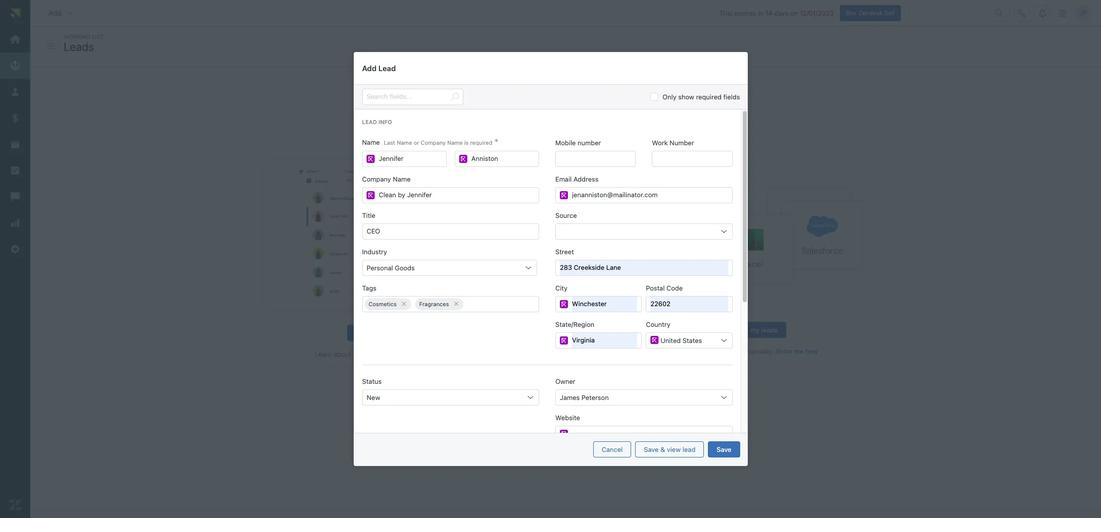 Task type: locate. For each thing, give the bounding box(es) containing it.
status
[[362, 378, 382, 386]]

bell image
[[1038, 9, 1047, 17]]

name down first name "field"
[[393, 175, 411, 183]]

the up businesses
[[563, 86, 581, 101]]

with inside create targeted lead lists with access to over 20 million businesses and 395 million prospect records. or import the leads you're already working on. learn about
[[468, 109, 481, 117]]

0 horizontal spatial with
[[408, 351, 421, 359]]

2 cancel image from the left
[[453, 301, 460, 308]]

working
[[550, 120, 574, 128]]

save
[[644, 446, 659, 454], [717, 446, 731, 454]]

0 vertical spatial add
[[49, 8, 62, 17]]

Website field
[[572, 427, 728, 442]]

trial expires in 14 days on 12/01/2023
[[719, 9, 834, 17]]

access
[[483, 109, 504, 117]]

or
[[701, 109, 709, 117]]

cancel image
[[401, 301, 407, 308], [453, 301, 460, 308]]

in left 14
[[758, 9, 763, 17]]

learn left finding
[[315, 351, 332, 359]]

the inside create targeted lead lists with access to over 20 million businesses and 395 million prospect records. or import the leads you're already working on. learn about
[[732, 109, 742, 117]]

finding new leads with reach link
[[353, 351, 442, 359]]

company
[[421, 139, 446, 146], [362, 175, 391, 183]]

personal goods
[[367, 264, 415, 272]]

manually.
[[745, 348, 774, 356]]

save & view lead button
[[635, 442, 704, 458]]

0 vertical spatial lead
[[378, 64, 396, 73]]

and
[[596, 109, 608, 117]]

0 horizontal spatial learn
[[315, 351, 332, 359]]

new right find
[[370, 329, 383, 337]]

add up 'search fields...' field
[[362, 64, 377, 73]]

search image
[[450, 93, 459, 101]]

reach fill image up title
[[367, 191, 375, 199]]

leads down find new leads button
[[390, 351, 407, 359]]

tags
[[362, 284, 376, 292]]

country
[[646, 321, 670, 329]]

united states button
[[646, 333, 732, 349]]

address
[[573, 175, 599, 183]]

new button
[[362, 390, 539, 406]]

in right bring
[[550, 86, 560, 101]]

Email Address field
[[572, 188, 728, 203]]

0 horizontal spatial in
[[550, 86, 560, 101]]

reach fill image down website
[[560, 430, 568, 438]]

required right is
[[470, 139, 492, 146]]

fragrances
[[419, 301, 449, 308]]

add for add lead
[[362, 64, 377, 73]]

jp
[[1079, 9, 1087, 17]]

leads down access
[[487, 120, 504, 128]]

0 horizontal spatial lead
[[439, 109, 452, 117]]

required up or
[[696, 93, 722, 101]]

cancel image right cosmetics
[[401, 301, 407, 308]]

lead left info in the left top of the page
[[362, 119, 377, 125]]

states
[[683, 337, 702, 345]]

show
[[678, 93, 694, 101]]

0 horizontal spatial cancel image
[[401, 301, 407, 308]]

save for save & view lead
[[644, 446, 659, 454]]

lead left the lists
[[439, 109, 452, 117]]

working list leads
[[64, 33, 104, 53]]

cancel
[[602, 446, 623, 454]]

in
[[758, 9, 763, 17], [550, 86, 560, 101]]

buy zendesk sell button
[[840, 5, 901, 21]]

company up title
[[362, 175, 391, 183]]

0 vertical spatial company
[[421, 139, 446, 146]]

about left finding
[[334, 351, 351, 359]]

1 vertical spatial add
[[362, 64, 377, 73]]

zendesk products image
[[1059, 9, 1066, 16]]

1 horizontal spatial with
[[468, 109, 481, 117]]

work
[[652, 139, 668, 147]]

1 horizontal spatial in
[[758, 9, 763, 17]]

email
[[555, 175, 572, 183]]

1 horizontal spatial learn
[[588, 120, 605, 128]]

1 vertical spatial in
[[550, 86, 560, 101]]

postal code
[[646, 284, 683, 292]]

learn down and
[[588, 120, 605, 128]]

0 vertical spatial required
[[696, 93, 722, 101]]

1 vertical spatial lead
[[362, 119, 377, 125]]

lists
[[454, 109, 466, 117]]

reach fill image down state/region
[[560, 337, 568, 345]]

save & view lead
[[644, 446, 696, 454]]

1 horizontal spatial company
[[421, 139, 446, 146]]

cancel image right fragrances
[[453, 301, 460, 308]]

0 horizontal spatial save
[[644, 446, 659, 454]]

reach
[[423, 351, 442, 359]]

1 vertical spatial required
[[470, 139, 492, 146]]

lead info
[[362, 119, 392, 125]]

1 horizontal spatial save
[[717, 446, 731, 454]]

sell
[[885, 9, 895, 16]]

First Name field
[[379, 151, 442, 167]]

jp button
[[1075, 5, 1091, 21]]

save inside save button
[[717, 446, 731, 454]]

12/01/2023
[[800, 9, 834, 17]]

bring in the leads
[[517, 86, 614, 101]]

Work Number field
[[657, 151, 728, 167]]

Postal Code field
[[650, 297, 728, 312]]

create
[[389, 109, 410, 117]]

0 vertical spatial with
[[468, 109, 481, 117]]

reach fill image down city
[[560, 300, 568, 308]]

reach fill image
[[367, 155, 375, 163], [367, 191, 375, 199], [560, 300, 568, 308]]

1 cancel image from the left
[[401, 301, 407, 308]]

cancel image for fragrances
[[453, 301, 460, 308]]

with right the lists
[[468, 109, 481, 117]]

the right import
[[732, 109, 742, 117]]

1 vertical spatial company
[[362, 175, 391, 183]]

with
[[468, 109, 481, 117], [408, 351, 421, 359]]

new
[[370, 329, 383, 337], [376, 351, 388, 359]]

1 vertical spatial reach fill image
[[367, 191, 375, 199]]

14
[[765, 9, 772, 17]]

0 vertical spatial learn
[[588, 120, 605, 128]]

on.
[[576, 120, 586, 128]]

view
[[667, 446, 681, 454]]

add left chevron down image
[[49, 8, 62, 17]]

0 horizontal spatial million
[[539, 109, 558, 117]]

1 horizontal spatial add
[[362, 64, 377, 73]]

million up already
[[539, 109, 558, 117]]

&
[[660, 446, 665, 454]]

Search fields... field
[[367, 89, 446, 104]]

businesses
[[560, 109, 594, 117]]

learn about finding new leads with reach
[[315, 351, 442, 359]]

reach fill image down country
[[650, 336, 659, 344]]

1 horizontal spatial about
[[607, 120, 624, 128]]

reach fill image
[[459, 155, 467, 163], [560, 191, 568, 199], [650, 336, 659, 344], [560, 337, 568, 345], [560, 430, 568, 438]]

0 vertical spatial the
[[563, 86, 581, 101]]

0 vertical spatial about
[[607, 120, 624, 128]]

company right or
[[421, 139, 446, 146]]

0 horizontal spatial about
[[334, 351, 351, 359]]

1 horizontal spatial lead
[[683, 446, 696, 454]]

1 horizontal spatial lead
[[378, 64, 396, 73]]

company inside name last name or company name is required
[[421, 139, 446, 146]]

show me how link
[[775, 348, 818, 356]]

zendesk
[[858, 9, 883, 16]]

lead right view
[[683, 446, 696, 454]]

you're
[[505, 120, 524, 128]]

1 vertical spatial about
[[334, 351, 351, 359]]

reach fill image up the company name at the left of the page
[[367, 155, 375, 163]]

0 horizontal spatial required
[[470, 139, 492, 146]]

import my leads
[[729, 326, 778, 334]]

save right view
[[717, 446, 731, 454]]

1 horizontal spatial cancel image
[[453, 301, 460, 308]]

reach fill image for email address
[[560, 191, 568, 199]]

new right finding
[[376, 351, 388, 359]]

work number
[[652, 139, 694, 147]]

reach fill image down email at right
[[560, 191, 568, 199]]

buy
[[846, 9, 857, 16]]

lead inside save & view lead button
[[683, 446, 696, 454]]

million right 395
[[623, 109, 643, 117]]

0 vertical spatial lead
[[439, 109, 452, 117]]

goods
[[395, 264, 415, 272]]

add
[[49, 8, 62, 17], [362, 64, 377, 73]]

City field
[[572, 297, 637, 312]]

personal goods button
[[362, 260, 537, 276]]

asterisk image
[[494, 139, 498, 147]]

1 horizontal spatial the
[[732, 109, 742, 117]]

add inside button
[[49, 8, 62, 17]]

save inside save & view lead button
[[644, 446, 659, 454]]

mobile number
[[555, 139, 601, 147]]

0 horizontal spatial add
[[49, 8, 62, 17]]

Title field
[[367, 224, 535, 239]]

with left reach
[[408, 351, 421, 359]]

1 vertical spatial the
[[732, 109, 742, 117]]

find
[[356, 329, 369, 337]]

Street field
[[560, 260, 728, 276]]

owner
[[555, 378, 575, 386]]

2 save from the left
[[717, 446, 731, 454]]

lead up 'search fields...' field
[[378, 64, 396, 73]]

reach fill image for city
[[560, 300, 568, 308]]

0 vertical spatial new
[[370, 329, 383, 337]]

reach fill image for state/region
[[560, 337, 568, 345]]

0 vertical spatial reach fill image
[[367, 155, 375, 163]]

2 vertical spatial reach fill image
[[560, 300, 568, 308]]

the
[[563, 86, 581, 101], [732, 109, 742, 117]]

about down 395
[[607, 120, 624, 128]]

None field
[[468, 297, 537, 312]]

required
[[696, 93, 722, 101], [470, 139, 492, 146]]

united
[[661, 337, 681, 345]]

source
[[555, 211, 577, 220]]

1 save from the left
[[644, 446, 659, 454]]

1 horizontal spatial million
[[623, 109, 643, 117]]

on
[[790, 9, 798, 17]]

save left "&"
[[644, 446, 659, 454]]

days
[[774, 9, 789, 17]]

name last name or company name is required
[[362, 138, 492, 146]]

1 vertical spatial lead
[[683, 446, 696, 454]]



Task type: describe. For each thing, give the bounding box(es) containing it.
0 vertical spatial in
[[758, 9, 763, 17]]

finding
[[353, 351, 374, 359]]

buy zendesk sell
[[846, 9, 895, 16]]

code
[[667, 284, 683, 292]]

mobile
[[555, 139, 576, 147]]

search image
[[995, 9, 1004, 17]]

import my leads button
[[720, 323, 786, 339]]

1 vertical spatial with
[[408, 351, 421, 359]]

add lead
[[362, 64, 396, 73]]

only show required fields
[[662, 93, 740, 101]]

list
[[92, 33, 104, 40]]

0 horizontal spatial the
[[563, 86, 581, 101]]

website
[[555, 414, 580, 422]]

find new leads button
[[347, 326, 410, 342]]

or
[[414, 139, 419, 146]]

name left or
[[397, 139, 412, 146]]

0 horizontal spatial lead
[[362, 119, 377, 125]]

1 vertical spatial learn
[[315, 351, 332, 359]]

postal
[[646, 284, 665, 292]]

required inside name last name or company name is required
[[470, 139, 492, 146]]

leads right your
[[727, 348, 743, 356]]

james peterson button
[[555, 390, 732, 406]]

or, add your leads manually. show me how
[[688, 348, 818, 356]]

info
[[378, 119, 392, 125]]

about inside create targeted lead lists with access to over 20 million businesses and 395 million prospect records. or import the leads you're already working on. learn about
[[607, 120, 624, 128]]

number
[[578, 139, 601, 147]]

Mobile number field
[[560, 151, 631, 167]]

number
[[670, 139, 694, 147]]

20
[[529, 109, 537, 117]]

city
[[555, 284, 567, 292]]

name left last
[[362, 138, 380, 146]]

how
[[805, 348, 818, 356]]

targeted
[[411, 109, 437, 117]]

records.
[[674, 109, 699, 117]]

to
[[506, 109, 512, 117]]

or,
[[688, 348, 696, 356]]

395
[[609, 109, 622, 117]]

james peterson
[[560, 394, 609, 402]]

cancel button
[[593, 442, 631, 458]]

your
[[711, 348, 725, 356]]

add
[[698, 348, 710, 356]]

cancel image for cosmetics
[[401, 301, 407, 308]]

leads right my
[[761, 326, 778, 334]]

State/Region field
[[572, 333, 637, 348]]

me
[[794, 348, 803, 356]]

show
[[775, 348, 792, 356]]

reach fill image down is
[[459, 155, 467, 163]]

street
[[555, 248, 574, 256]]

1 vertical spatial new
[[376, 351, 388, 359]]

peterson
[[582, 394, 609, 402]]

cosmetics
[[369, 301, 397, 308]]

save button
[[708, 442, 740, 458]]

fields
[[723, 93, 740, 101]]

leads up finding new leads with reach link
[[385, 329, 401, 337]]

last
[[384, 139, 395, 146]]

1 million from the left
[[539, 109, 558, 117]]

already
[[526, 120, 549, 128]]

working
[[64, 33, 90, 40]]

expires
[[734, 9, 756, 17]]

prospect
[[645, 109, 672, 117]]

0 horizontal spatial company
[[362, 175, 391, 183]]

reach fill image for website
[[560, 430, 568, 438]]

name left is
[[447, 139, 463, 146]]

new
[[367, 394, 380, 402]]

over
[[514, 109, 527, 117]]

import
[[729, 326, 749, 334]]

email address
[[555, 175, 599, 183]]

leads up and
[[584, 86, 614, 101]]

chevron down image
[[66, 9, 74, 17]]

personal
[[367, 264, 393, 272]]

company name
[[362, 175, 411, 183]]

Last Name field
[[471, 151, 535, 167]]

industry
[[362, 248, 387, 256]]

is
[[464, 139, 469, 146]]

state/region
[[555, 321, 594, 329]]

james
[[560, 394, 580, 402]]

leads
[[64, 40, 94, 53]]

add for add
[[49, 8, 62, 17]]

Company Name field
[[379, 188, 535, 203]]

calls image
[[1018, 9, 1026, 17]]

my
[[750, 326, 760, 334]]

new inside button
[[370, 329, 383, 337]]

reach fill image for company name
[[367, 191, 375, 199]]

zendesk image
[[9, 499, 22, 512]]

title
[[362, 211, 375, 220]]

leads inside create targeted lead lists with access to over 20 million businesses and 395 million prospect records. or import the leads you're already working on. learn about
[[487, 120, 504, 128]]

2 million from the left
[[623, 109, 643, 117]]

united states
[[661, 337, 702, 345]]

learn inside create targeted lead lists with access to over 20 million businesses and 395 million prospect records. or import the leads you're already working on. learn about
[[588, 120, 605, 128]]

1 horizontal spatial required
[[696, 93, 722, 101]]

add button
[[40, 3, 82, 23]]

only
[[662, 93, 676, 101]]

find new leads
[[356, 329, 401, 337]]

lead inside create targeted lead lists with access to over 20 million businesses and 395 million prospect records. or import the leads you're already working on. learn about
[[439, 109, 452, 117]]

bring
[[517, 86, 547, 101]]

trial
[[719, 9, 732, 17]]

reach fill image inside united states button
[[650, 336, 659, 344]]

save for save
[[717, 446, 731, 454]]



Task type: vqa. For each thing, say whether or not it's contained in the screenshot.
Solution?
no



